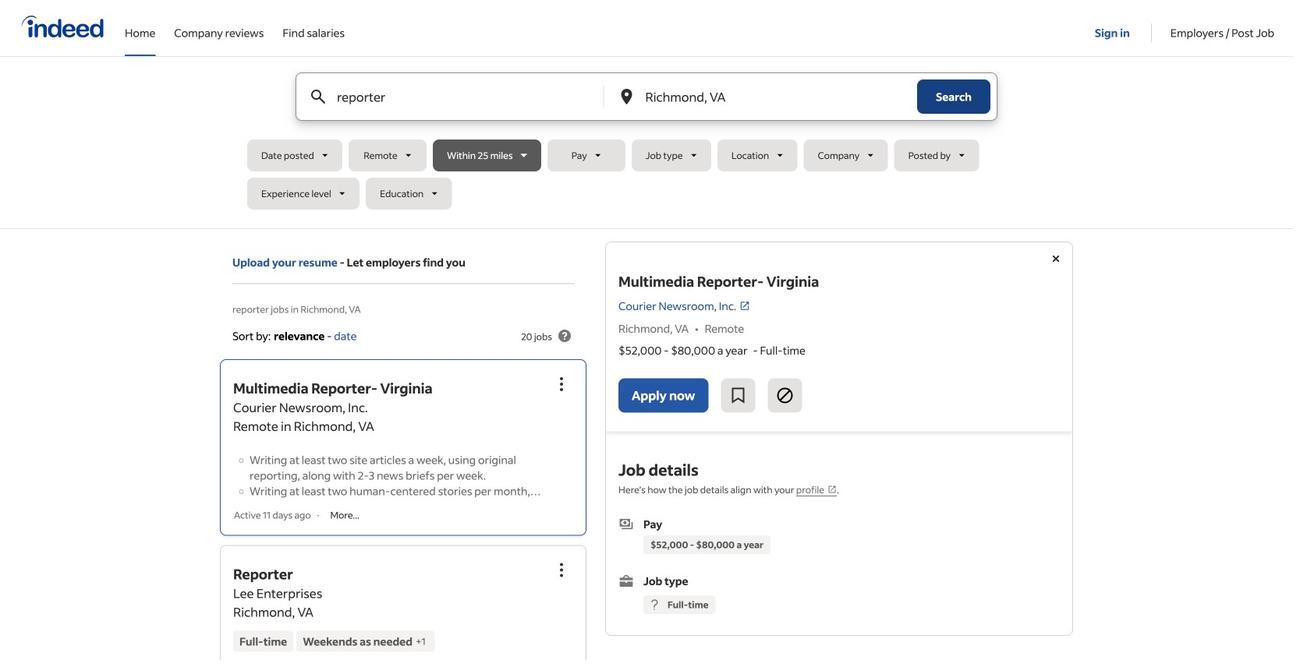 Task type: locate. For each thing, give the bounding box(es) containing it.
missing qualification image
[[647, 598, 661, 612]]

help icon image
[[555, 327, 574, 346]]

job actions for multimedia reporter- virginia is collapsed image
[[552, 375, 571, 394]]

job actions for reporter is collapsed image
[[552, 561, 571, 580]]

courier newsroom, inc. (opens in a new tab) image
[[740, 301, 751, 312]]

job preferences (opens in a new window) image
[[828, 485, 837, 494]]

close job details image
[[1047, 250, 1066, 268]]

Edit location text field
[[642, 73, 886, 120]]

search: Job title, keywords, or company text field
[[334, 73, 578, 120]]

None search field
[[247, 73, 1046, 216]]



Task type: describe. For each thing, give the bounding box(es) containing it.
save this job image
[[729, 386, 748, 405]]

not interested image
[[776, 386, 794, 405]]



Task type: vqa. For each thing, say whether or not it's contained in the screenshot.
job preferences (opens in a new window) image
yes



